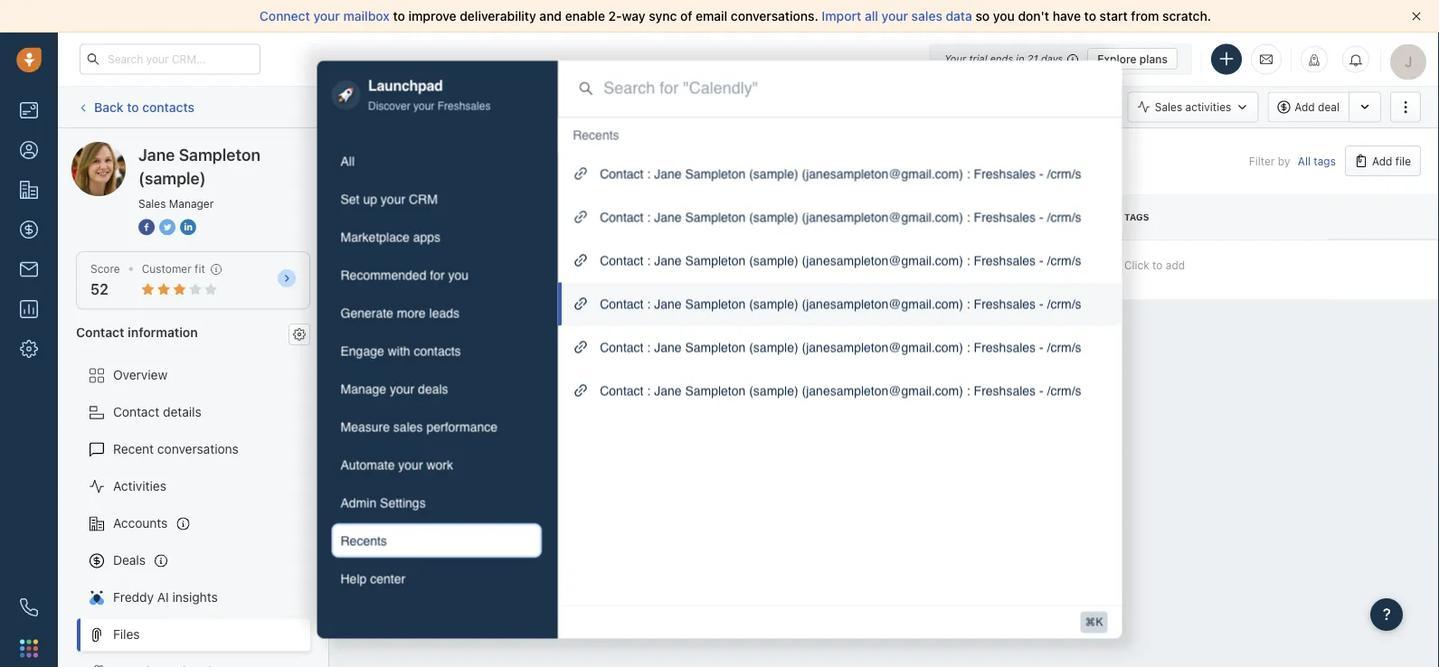 Task type: describe. For each thing, give the bounding box(es) containing it.
(sample) for contact : jane sampleton (sample) (janesampleton@gmail.com) : freshsales - /crm/sales/contacts/27013954202?tab=recent-activities.tasks
[[749, 341, 799, 355]]

file for file type
[[792, 212, 811, 223]]

name
[[347, 212, 375, 223]]

deliverability
[[460, 9, 536, 24]]

sampleton inside jane sampleton (sample)
[[179, 145, 261, 164]]

on
[[1049, 212, 1063, 223]]

set up your crm
[[341, 192, 438, 206]]

add for add deal
[[1295, 101, 1315, 113]]

21
[[1028, 53, 1039, 65]]

1 vertical spatial days
[[1023, 264, 1047, 276]]

of
[[680, 9, 693, 24]]

activities.appointments
[[1308, 297, 1436, 312]]

scratch.
[[1163, 9, 1212, 24]]

engage
[[341, 344, 384, 358]]

- for contact : jane sampleton (sample) (janesampleton@gmail.com) : freshsales - /crm/sales/contacts/27013954202?tab=freddy
[[1040, 167, 1044, 182]]

- for contact : jane sampleton (sample) (janesampleton@gmail.com) : freshsales - /crm/sales/contacts/27013954202?tab=recent-activities.tasks
[[1040, 341, 1044, 355]]

updates
[[668, 100, 711, 113]]

jane inside jane sampleton (sample)
[[138, 145, 175, 164]]

contact for contact details
[[113, 405, 160, 420]]

connect your mailbox to improve deliverability and enable 2-way sync of email conversations. import all your sales data so you don't have to start from scratch.
[[260, 9, 1212, 24]]

manage
[[341, 382, 386, 396]]

- for contact : jane sampleton (sample) (janesampleton@gmail.com) : freshsales - /crm/sales/contacts/27013954202?tab=recent-activities.appointments
[[1040, 297, 1044, 312]]

automate your work
[[341, 458, 453, 472]]

freshsales for contact : jane sampleton (sample) (janesampleton@gmail.com) : freshsales - /crm/sales/contacts/27013954202?tab=deals
[[974, 210, 1036, 225]]

sales activities
[[1155, 101, 1232, 113]]

available.
[[714, 100, 762, 113]]

1 vertical spatial click
[[1125, 259, 1150, 271]]

jane for contact : jane sampleton (sample) (janesampleton@gmail.com) : freshsales - /crm/sales/contacts/27013954202?tab=freddy
[[654, 167, 682, 182]]

overview
[[113, 368, 168, 383]]

ai
[[157, 590, 169, 605]]

manager
[[169, 197, 214, 210]]

score 52
[[90, 263, 120, 298]]

insights
[[172, 590, 218, 605]]

(janesampleton@gmail.com) for contact : jane sampleton (sample) (janesampleton@gmail.com) : freshsales - /crm/sales/contacts/27013954202?tab=deals
[[802, 210, 964, 225]]

recents heading inside list of options list box
[[573, 126, 619, 144]]

--
[[903, 264, 913, 276]]

explore plans
[[1098, 52, 1168, 65]]

freshsales for contact : jane sampleton (sample) (janesampleton@gmail.com) : freshsales - /crm/sales/contacts/27013954202?tab=recent-activities.appointments
[[974, 297, 1036, 312]]

from
[[1131, 9, 1160, 24]]

recent
[[113, 442, 154, 457]]

help center
[[341, 572, 405, 586]]

sales inside 'button'
[[393, 420, 423, 434]]

filter
[[1249, 155, 1275, 167]]

marketplace apps
[[341, 230, 441, 244]]

add deal
[[1295, 101, 1340, 113]]

1 horizontal spatial all
[[1298, 155, 1311, 167]]

settings
[[380, 496, 426, 510]]

you inside button
[[448, 268, 469, 282]]

(janesampleton@gmail.com) for contact : jane sampleton (sample) (janesampleton@gmail.com) : freshsales - /crm/sales/contacts/27013954202?tab=recent-activities.notes
[[802, 384, 964, 399]]

- for contact : jane sampleton (sample) (janesampleton@gmail.com) : freshsales - /crm/sales/contacts/27013954202?tab=sales_accounts
[[1040, 254, 1044, 268]]

freshsales for contact : jane sampleton (sample) (janesampleton@gmail.com) : freshsales - /crm/sales/contacts/27013954202?tab=recent-activities.tasks
[[974, 341, 1036, 355]]

to left for at the left top of page
[[415, 262, 426, 274]]

freddy ai insights
[[113, 590, 218, 605]]

list of options list box
[[558, 117, 1436, 413]]

email image
[[1260, 52, 1273, 67]]

launchpad discover your freshsales
[[368, 77, 491, 112]]

files
[[465, 262, 487, 274]]

fit
[[195, 263, 205, 276]]

press-command-k-to-open-and-close element
[[1081, 612, 1108, 634]]

(sample) inside jane sampleton (sample)
[[138, 168, 206, 188]]

crm
[[409, 192, 438, 206]]

jane for contact : jane sampleton (sample) (janesampleton@gmail.com) : freshsales - /crm/sales/contacts/27013954202?tab=recent-activities.tasks
[[654, 341, 682, 355]]

contact for contact : jane sampleton (sample) (janesampleton@gmail.com) : freshsales - /crm/sales/contacts/27013954202?tab=recent-activities.tasks
[[600, 341, 644, 355]]

contact for contact : jane sampleton (sample) (janesampleton@gmail.com) : freshsales - /crm/sales/contacts/27013954202?tab=freddy
[[600, 167, 644, 182]]

back
[[94, 99, 124, 114]]

jane sampleton (sample)
[[138, 145, 261, 188]]

set
[[341, 192, 360, 206]]

score
[[90, 263, 120, 276]]

/crm/sales/contacts/27013954202?tab=recent- for activities.appointments
[[1047, 297, 1308, 312]]

jane for contact : jane sampleton (sample) (janesampleton@gmail.com) : freshsales - /crm/sales/contacts/27013954202?tab=recent-activities.notes
[[654, 384, 682, 399]]

smith
[[709, 264, 738, 276]]

connect your mailbox link
[[260, 9, 393, 24]]

mailbox
[[343, 9, 390, 24]]

3 days ago
[[1014, 264, 1069, 276]]

contact details
[[113, 405, 202, 420]]

email
[[696, 9, 728, 24]]

set up your crm button
[[332, 182, 542, 216]]

link
[[792, 264, 813, 276]]

updates available. click to refresh. link
[[642, 90, 855, 124]]

how to attach files to contacts?
[[389, 262, 555, 274]]

(janesampleton@gmail.com) for contact : jane sampleton (sample) (janesampleton@gmail.com) : freshsales - /crm/sales/contacts/27013954202?tab=recent-activities.appointments
[[802, 297, 964, 312]]

email
[[730, 101, 757, 114]]

performance
[[427, 420, 498, 434]]

improve
[[409, 9, 457, 24]]

contact : jane sampleton (sample) (janesampleton@gmail.com) : freshsales - /crm/sales/contacts/27013954202?tab=sales_accounts
[[600, 254, 1356, 268]]

to right back
[[127, 99, 139, 114]]

sampleton for contact : jane sampleton (sample) (janesampleton@gmail.com) : freshsales - /crm/sales/contacts/27013954202?tab=recent-activities.appointments
[[685, 297, 746, 312]]

your right up
[[381, 192, 405, 206]]

linkedin circled image
[[180, 217, 196, 237]]

tab list containing all
[[332, 144, 542, 596]]

recents inside button
[[341, 534, 387, 548]]

sampleton for contact : jane sampleton (sample) (janesampleton@gmail.com) : freshsales - /crm/sales/contacts/27013954202?tab=sales_accounts
[[685, 254, 746, 268]]

contact for contact : jane sampleton (sample) (janesampleton@gmail.com) : freshsales - /crm/sales/contacts/27013954202?tab=recent-activities.notes
[[600, 384, 644, 399]]

(janesampleton@gmail.com) for contact : jane sampleton (sample) (janesampleton@gmail.com) : freshsales - /crm/sales/contacts/27013954202?tab=freddy
[[802, 167, 964, 182]]

by
[[1278, 155, 1291, 167]]

measure sales performance
[[341, 420, 498, 434]]

- for contact : jane sampleton (sample) (janesampleton@gmail.com) : freshsales - /crm/sales/contacts/27013954202?tab=deals
[[1040, 210, 1044, 225]]

freshsales for contact : jane sampleton (sample) (janesampleton@gmail.com) : freshsales - /crm/sales/contacts/27013954202?tab=freddy
[[974, 167, 1036, 182]]

all tags link
[[1298, 155, 1336, 167]]

recents inside list of options list box
[[573, 128, 619, 143]]

deals
[[418, 382, 448, 396]]

/crm/sales/contacts/27013954202?tab=recent- for activities.notes
[[1047, 384, 1308, 399]]

file size
[[903, 212, 946, 222]]

deal
[[1318, 101, 1340, 113]]

sampleton for contact : jane sampleton (sample) (janesampleton@gmail.com) : freshsales - /crm/sales/contacts/27013954202?tab=recent-activities.notes
[[685, 384, 746, 399]]

apps
[[413, 230, 441, 244]]

updates available. click to refresh.
[[668, 100, 846, 113]]

contact : jane sampleton (sample) (janesampleton@gmail.com) : freshsales - /crm/sales/contacts/27013954202?tab=recent-activities.tasks
[[600, 341, 1390, 355]]

freshsales for contact : jane sampleton (sample) (janesampleton@gmail.com) : freshsales - /crm/sales/contacts/27013954202?tab=sales_accounts
[[974, 254, 1036, 268]]

to left refresh.
[[793, 100, 804, 113]]

marketplace apps button
[[332, 220, 542, 254]]

phone element
[[11, 590, 47, 626]]

phone image
[[20, 599, 38, 617]]

your left work
[[398, 458, 423, 472]]

freddy
[[113, 590, 154, 605]]

measure sales performance button
[[332, 410, 542, 444]]

contact for contact information
[[76, 325, 124, 340]]

freshsales inside launchpad discover your freshsales
[[438, 99, 491, 112]]

sampleton for contact : jane sampleton (sample) (janesampleton@gmail.com) : freshsales - /crm/sales/contacts/27013954202?tab=freddy
[[685, 167, 746, 182]]

contact : jane sampleton (sample) (janesampleton@gmail.com) : freshsales - /crm/sales/contacts/27013954202?tab=freddy
[[600, 167, 1304, 182]]

add deal button
[[1268, 92, 1349, 123]]

contact for contact : jane sampleton (sample) (janesampleton@gmail.com) : freshsales - /crm/sales/contacts/27013954202?tab=deals
[[600, 210, 644, 225]]

email button
[[703, 92, 767, 123]]

0 horizontal spatial files
[[113, 628, 140, 642]]

marketplace
[[341, 230, 410, 244]]



Task type: vqa. For each thing, say whether or not it's contained in the screenshot.
task within button
no



Task type: locate. For each thing, give the bounding box(es) containing it.
manage your deals
[[341, 382, 448, 396]]

all
[[865, 9, 879, 24]]

sales manager
[[138, 197, 214, 210]]

freshsales
[[438, 99, 491, 112], [974, 167, 1036, 182], [974, 210, 1036, 225], [974, 254, 1036, 268], [974, 297, 1036, 312], [974, 341, 1036, 355], [974, 384, 1036, 399]]

engage with contacts
[[341, 344, 461, 358]]

file left type
[[792, 212, 811, 223]]

your down the 'launchpad'
[[414, 99, 435, 112]]

/crm/sales/contacts/27013954202?tab=recent- for activities.tasks
[[1047, 341, 1308, 355]]

1 horizontal spatial sales
[[912, 9, 943, 24]]

to left add
[[1153, 259, 1163, 271]]

to left start
[[1085, 9, 1097, 24]]

/crm/sales/contacts/27013954202?tab=deals
[[1047, 210, 1299, 225]]

for
[[430, 268, 445, 282]]

- for contact : jane sampleton (sample) (janesampleton@gmail.com) : freshsales - /crm/sales/contacts/27013954202?tab=recent-activities.notes
[[1040, 384, 1044, 399]]

connect
[[260, 9, 310, 24]]

size
[[925, 212, 946, 222]]

0 horizontal spatial sales
[[393, 420, 423, 434]]

discover
[[368, 99, 411, 112]]

contact : jane sampleton (sample) (janesampleton@gmail.com) : freshsales - /crm/sales/contacts/27013954202?tab=recent-activities.appointments
[[600, 297, 1436, 312]]

sampleton for contact : jane sampleton (sample) (janesampleton@gmail.com) : freshsales - /crm/sales/contacts/27013954202?tab=deals
[[685, 210, 746, 225]]

(sample) for contact : jane sampleton (sample) (janesampleton@gmail.com) : freshsales - /crm/sales/contacts/27013954202?tab=recent-activities.appointments
[[749, 297, 799, 312]]

1 vertical spatial files
[[113, 628, 140, 642]]

activities.tasks
[[1308, 341, 1390, 355]]

twitter circled image
[[159, 217, 176, 237]]

/crm/sales/contacts/27013954202?tab=freddy
[[1047, 167, 1304, 182]]

3
[[1014, 264, 1020, 276]]

0 horizontal spatial all
[[341, 154, 355, 168]]

1 /crm/sales/contacts/27013954202?tab=recent- from the top
[[1047, 297, 1308, 312]]

your right the all
[[882, 9, 908, 24]]

(sample) for contact : jane sampleton (sample) (janesampleton@gmail.com) : freshsales - /crm/sales/contacts/27013954202?tab=recent-activities.notes
[[749, 384, 799, 399]]

2 (janesampleton@gmail.com) from the top
[[802, 210, 964, 225]]

filter by all tags
[[1249, 155, 1336, 167]]

1 horizontal spatial click
[[1125, 259, 1150, 271]]

1 file from the left
[[903, 212, 922, 222]]

sales left data
[[912, 9, 943, 24]]

/crm/sales/contacts/27013954202?tab=sales_accounts
[[1047, 254, 1356, 268]]

sales activities button
[[1128, 92, 1268, 123], [1128, 92, 1259, 123]]

activities.notes
[[1308, 384, 1391, 399]]

freshsales left on
[[974, 210, 1036, 225]]

files
[[347, 145, 382, 164], [113, 628, 140, 642]]

Search your CRM... text field
[[80, 44, 261, 75]]

(sample) for contact : jane sampleton (sample) (janesampleton@gmail.com) : freshsales - /crm/sales/contacts/27013954202?tab=deals
[[749, 210, 799, 225]]

6 (janesampleton@gmail.com) from the top
[[802, 384, 964, 399]]

1 horizontal spatial contacts
[[414, 344, 461, 358]]

freshsales up added
[[974, 167, 1036, 182]]

contacts?
[[504, 262, 555, 274]]

contact for contact : jane sampleton (sample) (janesampleton@gmail.com) : freshsales - /crm/sales/contacts/27013954202?tab=recent-activities.appointments
[[600, 297, 644, 312]]

3 (janesampleton@gmail.com) from the top
[[802, 254, 964, 268]]

click right email
[[765, 100, 790, 113]]

1 (janesampleton@gmail.com) from the top
[[802, 167, 964, 182]]

leads
[[429, 306, 460, 320]]

automate your work button
[[332, 448, 542, 482]]

enable
[[565, 9, 605, 24]]

1 horizontal spatial sales
[[1155, 101, 1183, 113]]

(janesampleton@gmail.com) for contact : jane sampleton (sample) (janesampleton@gmail.com) : freshsales - /crm/sales/contacts/27013954202?tab=recent-activities.tasks
[[802, 341, 964, 355]]

(sample) for contact : jane sampleton (sample) (janesampleton@gmail.com) : freshsales - /crm/sales/contacts/27013954202?tab=freddy
[[749, 167, 799, 182]]

you
[[993, 9, 1015, 24], [448, 268, 469, 282]]

details
[[163, 405, 202, 420]]

0 horizontal spatial add
[[1295, 101, 1315, 113]]

owner
[[681, 212, 716, 223]]

0 horizontal spatial sales
[[138, 197, 166, 210]]

1 horizontal spatial file
[[903, 212, 922, 222]]

and
[[540, 9, 562, 24]]

deals
[[113, 553, 146, 568]]

ends
[[991, 53, 1014, 65]]

1 horizontal spatial you
[[993, 9, 1015, 24]]

recents
[[573, 128, 619, 143], [573, 128, 619, 143], [341, 534, 387, 548]]

contact : jane sampleton (sample) (janesampleton@gmail.com) : freshsales - /crm/sales/contacts/27013954202?tab=recent-activities.notes
[[600, 384, 1391, 399]]

file left 'size'
[[903, 212, 922, 222]]

back to contacts link
[[76, 93, 195, 121]]

add for add file
[[1373, 155, 1393, 167]]

recents heading
[[573, 126, 619, 144], [573, 126, 619, 144]]

4 (janesampleton@gmail.com) from the top
[[802, 297, 964, 312]]

facebook circled image
[[138, 217, 155, 237]]

to right mailbox
[[393, 9, 405, 24]]

explore
[[1098, 52, 1137, 65]]

1 vertical spatial /crm/sales/contacts/27013954202?tab=recent-
[[1047, 341, 1308, 355]]

0 vertical spatial sales
[[1155, 101, 1183, 113]]

freshsales up the contact : jane sampleton (sample) (janesampleton@gmail.com) : freshsales - /crm/sales/contacts/27013954202?tab=recent-activities.notes
[[974, 341, 1036, 355]]

2 /crm/sales/contacts/27013954202?tab=recent- from the top
[[1047, 341, 1308, 355]]

contact
[[600, 167, 644, 182], [600, 210, 644, 225], [600, 254, 644, 268], [600, 297, 644, 312], [76, 325, 124, 340], [600, 341, 644, 355], [600, 384, 644, 399], [113, 405, 160, 420]]

add left deal
[[1295, 101, 1315, 113]]

admin
[[341, 496, 377, 510]]

0 vertical spatial you
[[993, 9, 1015, 24]]

2 vertical spatial /crm/sales/contacts/27013954202?tab=recent-
[[1047, 384, 1308, 399]]

2 file from the left
[[792, 212, 811, 223]]

information
[[128, 325, 198, 340]]

plans
[[1140, 52, 1168, 65]]

0 vertical spatial files
[[347, 145, 382, 164]]

added on
[[1014, 212, 1063, 223]]

accounts
[[113, 516, 168, 531]]

freshworks switcher image
[[20, 640, 38, 658]]

contact information
[[76, 325, 198, 340]]

1 vertical spatial sales
[[138, 197, 166, 210]]

sampleton for contact : jane sampleton (sample) (janesampleton@gmail.com) : freshsales - /crm/sales/contacts/27013954202?tab=recent-activities.tasks
[[685, 341, 746, 355]]

you right so
[[993, 9, 1015, 24]]

sales for sales manager
[[138, 197, 166, 210]]

click
[[765, 100, 790, 113], [1125, 259, 1150, 271]]

52
[[90, 281, 108, 298]]

Try "connect email" field
[[604, 77, 1101, 100]]

all up set
[[341, 154, 355, 168]]

days right 3
[[1023, 264, 1047, 276]]

freshsales for contact : jane sampleton (sample) (janesampleton@gmail.com) : freshsales - /crm/sales/contacts/27013954202?tab=recent-activities.notes
[[974, 384, 1036, 399]]

your
[[314, 9, 340, 24], [882, 9, 908, 24], [414, 99, 435, 112], [381, 192, 405, 206], [390, 382, 415, 396], [398, 458, 423, 472]]

0 vertical spatial days
[[1041, 53, 1063, 65]]

0 horizontal spatial file
[[792, 212, 811, 223]]

1 vertical spatial you
[[448, 268, 469, 282]]

how to attach files to contacts? link
[[389, 260, 555, 280]]

(sample) for contact : jane sampleton (sample) (janesampleton@gmail.com) : freshsales - /crm/sales/contacts/27013954202?tab=sales_accounts
[[749, 254, 799, 268]]

all right by
[[1298, 155, 1311, 167]]

files up up
[[347, 145, 382, 164]]

way
[[622, 9, 646, 24]]

contacts up manage your deals button
[[414, 344, 461, 358]]

file
[[1396, 155, 1412, 167]]

0 vertical spatial click
[[765, 100, 790, 113]]

tags
[[1125, 212, 1150, 222]]

jane for contact : jane sampleton (sample) (janesampleton@gmail.com) : freshsales - /crm/sales/contacts/27013954202?tab=deals
[[654, 210, 682, 225]]

contact for contact : jane sampleton (sample) (janesampleton@gmail.com) : freshsales - /crm/sales/contacts/27013954202?tab=sales_accounts
[[600, 254, 644, 268]]

admin settings
[[341, 496, 426, 510]]

⌘
[[1085, 617, 1096, 629]]

add left file
[[1373, 155, 1393, 167]]

2-
[[609, 9, 622, 24]]

all inside button
[[341, 154, 355, 168]]

jane for contact : jane sampleton (sample) (janesampleton@gmail.com) : freshsales - /crm/sales/contacts/27013954202?tab=recent-activities.appointments
[[654, 297, 682, 312]]

to right files
[[490, 262, 501, 274]]

close image
[[1412, 12, 1422, 21]]

mng settings image
[[293, 328, 306, 341]]

you right for at the left top of page
[[448, 268, 469, 282]]

1 horizontal spatial add
[[1373, 155, 1393, 167]]

k
[[1096, 617, 1103, 629]]

attach
[[429, 262, 462, 274]]

your left mailbox
[[314, 9, 340, 24]]

type
[[814, 212, 838, 223]]

refresh.
[[807, 100, 846, 113]]

contacts for back to contacts
[[142, 99, 195, 114]]

days
[[1041, 53, 1063, 65], [1023, 264, 1047, 276]]

generate
[[341, 306, 393, 320]]

0 vertical spatial contacts
[[142, 99, 195, 114]]

generate more leads
[[341, 306, 460, 320]]

⌘ k
[[1085, 617, 1103, 629]]

1 vertical spatial sales
[[393, 420, 423, 434]]

contacts down search your crm... text field
[[142, 99, 195, 114]]

generate more leads button
[[332, 296, 542, 330]]

0 vertical spatial /crm/sales/contacts/27013954202?tab=recent-
[[1047, 297, 1308, 312]]

click to add
[[1125, 259, 1186, 271]]

0 horizontal spatial you
[[448, 268, 469, 282]]

(janesampleton@gmail.com) for contact : jane sampleton (sample) (janesampleton@gmail.com) : freshsales - /crm/sales/contacts/27013954202?tab=sales_accounts
[[802, 254, 964, 268]]

engage with contacts button
[[332, 334, 542, 368]]

:
[[647, 167, 651, 182], [967, 167, 971, 182], [647, 210, 651, 225], [967, 210, 971, 225], [647, 254, 651, 268], [967, 254, 971, 268], [647, 297, 651, 312], [967, 297, 971, 312], [647, 341, 651, 355], [967, 341, 971, 355], [647, 384, 651, 399], [967, 384, 971, 399]]

freshsales down contact : jane sampleton (sample) (janesampleton@gmail.com) : freshsales - /crm/sales/contacts/27013954202?tab=recent-activities.tasks
[[974, 384, 1036, 399]]

click left add
[[1125, 259, 1150, 271]]

0 vertical spatial sales
[[912, 9, 943, 24]]

work
[[427, 458, 453, 472]]

your inside launchpad discover your freshsales
[[414, 99, 435, 112]]

conversations
[[157, 442, 239, 457]]

sync
[[649, 9, 677, 24]]

freshsales down 3
[[974, 297, 1036, 312]]

freshsales up all button
[[438, 99, 491, 112]]

sales up the automate your work
[[393, 420, 423, 434]]

import
[[822, 9, 862, 24]]

don't
[[1018, 9, 1050, 24]]

customer fit
[[142, 263, 205, 276]]

1 vertical spatial add
[[1373, 155, 1393, 167]]

how
[[389, 262, 412, 274]]

back to contacts
[[94, 99, 195, 114]]

3 /crm/sales/contacts/27013954202?tab=recent- from the top
[[1047, 384, 1308, 399]]

days right 21
[[1041, 53, 1063, 65]]

0 vertical spatial add
[[1295, 101, 1315, 113]]

files down freddy
[[113, 628, 140, 642]]

contacts inside button
[[414, 344, 461, 358]]

file for file size
[[903, 212, 922, 222]]

contacts
[[142, 99, 195, 114], [414, 344, 461, 358]]

1 horizontal spatial files
[[347, 145, 382, 164]]

freshsales up the contact : jane sampleton (sample) (janesampleton@gmail.com) : freshsales - /crm/sales/contacts/27013954202?tab=recent-activities.appointments
[[974, 254, 1036, 268]]

activities
[[113, 479, 166, 494]]

explore plans link
[[1088, 48, 1178, 70]]

all button
[[332, 144, 542, 178]]

your
[[945, 53, 967, 65]]

1 vertical spatial contacts
[[414, 344, 461, 358]]

your left deals
[[390, 382, 415, 396]]

sales up facebook circled image
[[138, 197, 166, 210]]

sales for sales activities
[[1155, 101, 1183, 113]]

0 horizontal spatial contacts
[[142, 99, 195, 114]]

5 (janesampleton@gmail.com) from the top
[[802, 341, 964, 355]]

sales left activities
[[1155, 101, 1183, 113]]

tab list
[[332, 144, 542, 596]]

jane for contact : jane sampleton (sample) (janesampleton@gmail.com) : freshsales - /crm/sales/contacts/27013954202?tab=sales_accounts
[[654, 254, 682, 268]]

contacts for engage with contacts
[[414, 344, 461, 358]]

tags
[[1314, 155, 1336, 167]]

/crm/sales/contacts/27013954202?tab=recent-
[[1047, 297, 1308, 312], [1047, 341, 1308, 355], [1047, 384, 1308, 399]]

0 horizontal spatial click
[[765, 100, 790, 113]]



